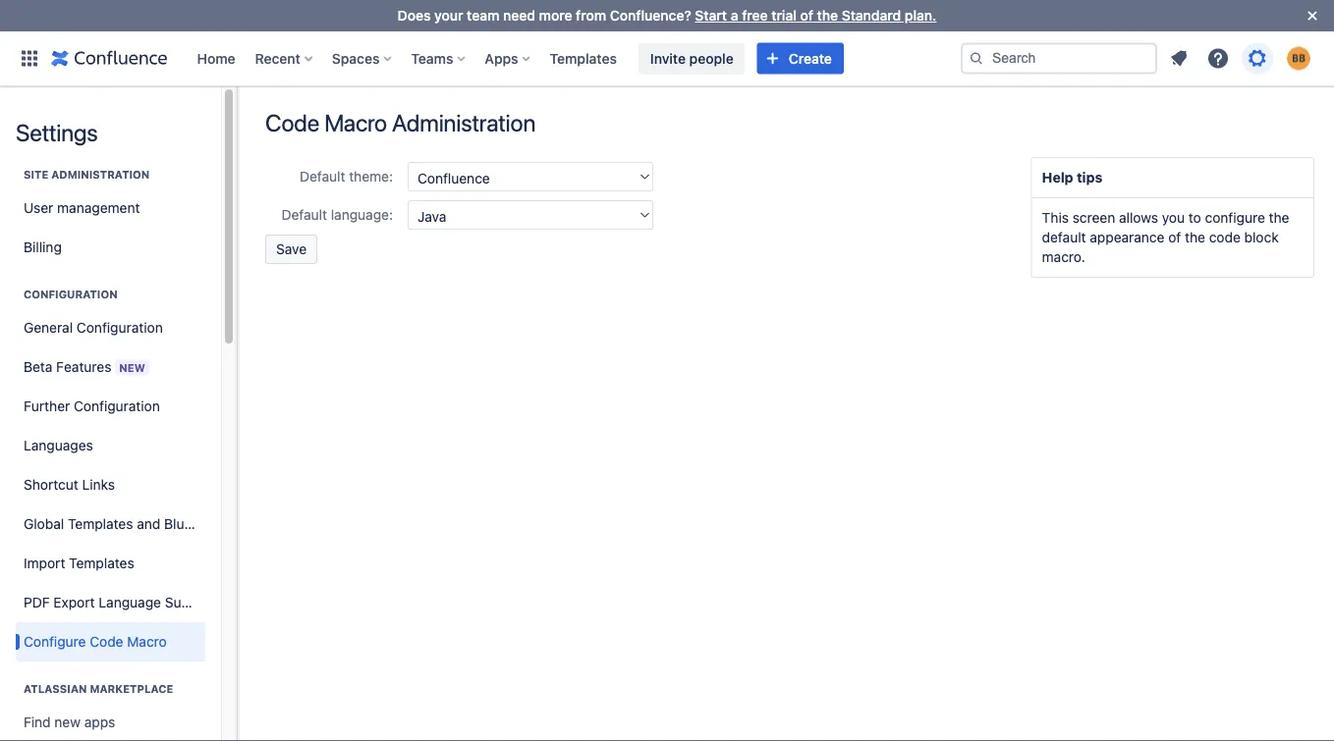 Task type: vqa. For each thing, say whether or not it's contained in the screenshot.
filters to the top
no



Task type: locate. For each thing, give the bounding box(es) containing it.
management
[[57, 200, 140, 216]]

features
[[56, 359, 111, 375]]

banner
[[0, 31, 1335, 86]]

0 horizontal spatial macro
[[127, 634, 167, 651]]

1 vertical spatial templates
[[68, 516, 133, 533]]

site administration group
[[16, 147, 205, 273]]

0 vertical spatial of
[[800, 7, 814, 24]]

the right trial
[[817, 7, 838, 24]]

more
[[539, 7, 572, 24]]

teams button
[[405, 43, 473, 74]]

configuration
[[24, 288, 118, 301], [77, 320, 163, 336], [74, 399, 160, 415]]

2 vertical spatial the
[[1185, 229, 1206, 246]]

1 vertical spatial the
[[1269, 210, 1290, 226]]

appswitcher icon image
[[18, 47, 41, 70]]

default for default theme:
[[300, 169, 345, 185]]

shortcut
[[24, 477, 78, 493]]

macro down language
[[127, 634, 167, 651]]

the up 'block'
[[1269, 210, 1290, 226]]

search image
[[969, 51, 985, 66]]

standard
[[842, 7, 901, 24]]

administration
[[392, 109, 536, 137]]

close image
[[1301, 4, 1325, 28]]

invite people
[[650, 50, 734, 66]]

configuration for further
[[74, 399, 160, 415]]

0 vertical spatial code
[[265, 109, 319, 137]]

shortcut links
[[24, 477, 115, 493]]

global
[[24, 516, 64, 533]]

1 vertical spatial code
[[90, 634, 123, 651]]

templates inside the global 'element'
[[550, 50, 617, 66]]

macro inside configuration group
[[127, 634, 167, 651]]

team
[[467, 7, 500, 24]]

1 vertical spatial configuration
[[77, 320, 163, 336]]

teams
[[411, 50, 453, 66]]

default
[[300, 169, 345, 185], [282, 207, 327, 223]]

of right trial
[[800, 7, 814, 24]]

code
[[1209, 229, 1241, 246]]

1 horizontal spatial of
[[1169, 229, 1182, 246]]

configuration up languages link
[[74, 399, 160, 415]]

1 vertical spatial macro
[[127, 634, 167, 651]]

home
[[197, 50, 235, 66]]

of down you
[[1169, 229, 1182, 246]]

0 horizontal spatial code
[[90, 634, 123, 651]]

global templates and blueprints
[[24, 516, 228, 533]]

macro up default theme:
[[324, 109, 387, 137]]

0 horizontal spatial the
[[817, 7, 838, 24]]

code right collapse sidebar icon in the top of the page
[[265, 109, 319, 137]]

configuration up 'new'
[[77, 320, 163, 336]]

site administration
[[24, 169, 150, 181]]

language
[[99, 595, 161, 611]]

a
[[731, 7, 739, 24]]

of
[[800, 7, 814, 24], [1169, 229, 1182, 246]]

templates down from
[[550, 50, 617, 66]]

code down pdf export language support link
[[90, 634, 123, 651]]

configuration group
[[16, 267, 228, 668]]

1 vertical spatial of
[[1169, 229, 1182, 246]]

1 vertical spatial default
[[282, 207, 327, 223]]

templates inside 'link'
[[68, 516, 133, 533]]

pdf
[[24, 595, 50, 611]]

templates down links
[[68, 516, 133, 533]]

apps button
[[479, 43, 538, 74]]

blueprints
[[164, 516, 228, 533]]

language:
[[331, 207, 393, 223]]

free
[[742, 7, 768, 24]]

configure code macro link
[[16, 623, 205, 662]]

default theme:
[[300, 169, 393, 185]]

help icon image
[[1207, 47, 1230, 70]]

0 vertical spatial templates
[[550, 50, 617, 66]]

0 vertical spatial configuration
[[24, 288, 118, 301]]

2 horizontal spatial the
[[1269, 210, 1290, 226]]

you
[[1162, 210, 1185, 226]]

templates for global templates and blueprints
[[68, 516, 133, 533]]

2 vertical spatial templates
[[69, 556, 134, 572]]

templates up pdf export language support link
[[69, 556, 134, 572]]

need
[[503, 7, 536, 24]]

billing link
[[16, 228, 205, 267]]

default down default theme:
[[282, 207, 327, 223]]

default up default language:
[[300, 169, 345, 185]]

0 vertical spatial default
[[300, 169, 345, 185]]

the
[[817, 7, 838, 24], [1269, 210, 1290, 226], [1185, 229, 1206, 246]]

new
[[119, 362, 145, 374]]

atlassian marketplace
[[24, 683, 173, 696]]

invite
[[650, 50, 686, 66]]

user
[[24, 200, 53, 216]]

2 vertical spatial configuration
[[74, 399, 160, 415]]

spaces button
[[326, 43, 399, 74]]

banner containing home
[[0, 31, 1335, 86]]

find new apps
[[24, 715, 115, 731]]

settings icon image
[[1246, 47, 1270, 70]]

configuration up general
[[24, 288, 118, 301]]

find new apps link
[[16, 704, 205, 742]]

None submit
[[265, 235, 318, 264]]

people
[[690, 50, 734, 66]]

user management
[[24, 200, 140, 216]]

this screen allows you to configure the default appearance of the code block macro.
[[1042, 210, 1290, 265]]

the down to
[[1185, 229, 1206, 246]]

0 vertical spatial the
[[817, 7, 838, 24]]

help
[[1042, 170, 1074, 186]]

further
[[24, 399, 70, 415]]

code
[[265, 109, 319, 137], [90, 634, 123, 651]]

home link
[[191, 43, 241, 74]]

configuration for general
[[77, 320, 163, 336]]

links
[[82, 477, 115, 493]]

global templates and blueprints link
[[16, 505, 228, 544]]

confluence image
[[51, 47, 168, 70], [51, 47, 168, 70]]

marketplace
[[90, 683, 173, 696]]

import
[[24, 556, 65, 572]]

pdf export language support
[[24, 595, 216, 611]]

configure code macro
[[24, 634, 167, 651]]

start a free trial of the standard plan. link
[[695, 7, 937, 24]]

macro.
[[1042, 249, 1086, 265]]

0 vertical spatial macro
[[324, 109, 387, 137]]



Task type: describe. For each thing, give the bounding box(es) containing it.
find
[[24, 715, 51, 731]]

plan.
[[905, 7, 937, 24]]

site
[[24, 169, 48, 181]]

theme:
[[349, 169, 393, 185]]

default
[[1042, 229, 1086, 246]]

global element
[[12, 31, 961, 86]]

does
[[398, 7, 431, 24]]

import templates
[[24, 556, 134, 572]]

recent
[[255, 50, 301, 66]]

1 horizontal spatial the
[[1185, 229, 1206, 246]]

1 horizontal spatial macro
[[324, 109, 387, 137]]

atlassian
[[24, 683, 87, 696]]

settings
[[16, 119, 98, 146]]

general configuration
[[24, 320, 163, 336]]

does your team need more from confluence? start a free trial of the standard plan.
[[398, 7, 937, 24]]

import templates link
[[16, 544, 205, 584]]

from
[[576, 7, 607, 24]]

your
[[434, 7, 463, 24]]

Search field
[[961, 43, 1158, 74]]

recent button
[[249, 43, 320, 74]]

general configuration link
[[16, 309, 205, 348]]

pdf export language support link
[[16, 584, 216, 623]]

default for default language:
[[282, 207, 327, 223]]

templates link
[[544, 43, 623, 74]]

your profile and preferences image
[[1287, 47, 1311, 70]]

administration
[[51, 169, 150, 181]]

of inside this screen allows you to configure the default appearance of the code block macro.
[[1169, 229, 1182, 246]]

atlassian marketplace group
[[16, 662, 205, 742]]

export
[[53, 595, 95, 611]]

languages link
[[16, 427, 205, 466]]

1 horizontal spatial code
[[265, 109, 319, 137]]

block
[[1245, 229, 1279, 246]]

to
[[1189, 210, 1202, 226]]

code macro administration
[[265, 109, 536, 137]]

and
[[137, 516, 160, 533]]

create
[[789, 50, 832, 66]]

support
[[165, 595, 216, 611]]

create button
[[757, 43, 844, 74]]

this
[[1042, 210, 1069, 226]]

appearance
[[1090, 229, 1165, 246]]

apps
[[84, 715, 115, 731]]

default language:
[[282, 207, 393, 223]]

tips
[[1077, 170, 1103, 186]]

languages
[[24, 438, 93, 454]]

help tips
[[1042, 170, 1103, 186]]

confluence?
[[610, 7, 692, 24]]

start
[[695, 7, 727, 24]]

screen
[[1073, 210, 1116, 226]]

new
[[54, 715, 81, 731]]

apps
[[485, 50, 518, 66]]

further configuration
[[24, 399, 160, 415]]

spaces
[[332, 50, 380, 66]]

templates for import templates
[[69, 556, 134, 572]]

shortcut links link
[[16, 466, 205, 505]]

code inside configuration group
[[90, 634, 123, 651]]

general
[[24, 320, 73, 336]]

invite people button
[[639, 43, 746, 74]]

configure
[[24, 634, 86, 651]]

configure
[[1205, 210, 1266, 226]]

beta
[[24, 359, 52, 375]]

notification icon image
[[1167, 47, 1191, 70]]

trial
[[772, 7, 797, 24]]

allows
[[1119, 210, 1159, 226]]

beta features new
[[24, 359, 145, 375]]

collapse sidebar image
[[214, 96, 257, 136]]

billing
[[24, 239, 62, 256]]

0 horizontal spatial of
[[800, 7, 814, 24]]

further configuration link
[[16, 387, 205, 427]]

user management link
[[16, 189, 205, 228]]



